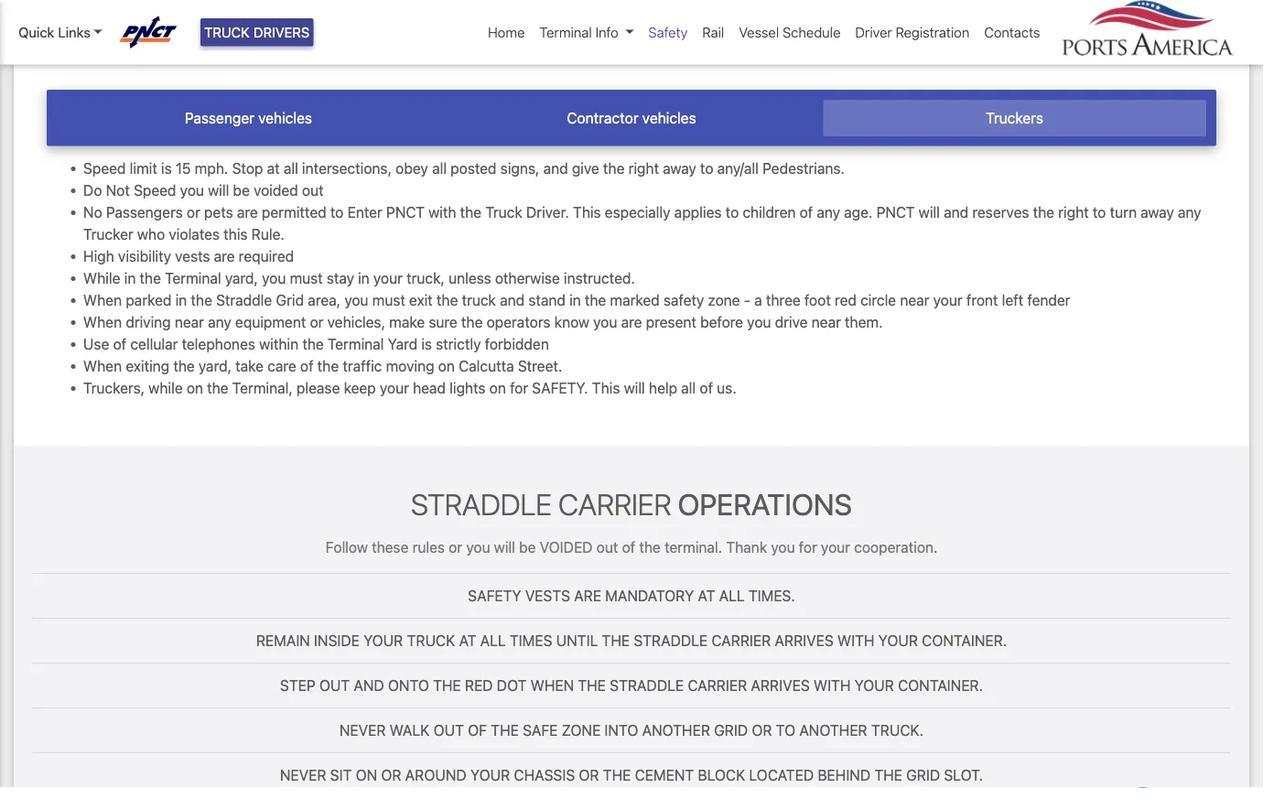 Task type: vqa. For each thing, say whether or not it's contained in the screenshot.
WITH related to STEP OUT AND ONTO THE RED DOT WHEN THE STRADDLE CARRIER ARRIVES WITH YOUR CONTAINER.
yes



Task type: describe. For each thing, give the bounding box(es) containing it.
straddle for when
[[610, 677, 684, 694]]

truckers link
[[823, 100, 1207, 137]]

on down calcutta
[[490, 379, 506, 396]]

prohibited
[[430, 33, 498, 51]]

1 horizontal spatial be
[[519, 539, 536, 556]]

2 horizontal spatial and
[[944, 203, 969, 221]]

truck inside speed limit is 15 mph. stop at all intersections, obey all posted signs, and give the right away to any/all pedestrians. do not speed you will be voided out no passengers or pets are permitted to enter pnct with the truck driver. this especially applies to children of any age. pnct will and reserves the right to turn away any trucker who violates this rule. high visibility vests are required while in the terminal yard, you must stay in your truck, unless otherwise instructed. when parked in the straddle grid area, you must exit the truck and stand in the marked safety zone - a three foot red circle near your front left fender when driving near any equipment or vehicles, make sure the operators know you are present before you drive near them. use of cellular telephones within the terminal yard is strictly forbidden when exiting the yard, take care of the traffic moving on calcutta street. truckers, while on the terminal, please keep your head lights on for safety. this will help all of us.
[[486, 203, 523, 221]]

carrier for until
[[712, 632, 771, 649]]

contractor vehicles
[[567, 110, 696, 127]]

all for times.
[[719, 587, 745, 605]]

the down telephones
[[207, 379, 229, 396]]

while
[[83, 269, 120, 286]]

age.
[[844, 203, 873, 221]]

front
[[967, 291, 999, 308]]

0 horizontal spatial must
[[290, 269, 323, 286]]

the left red
[[433, 677, 461, 694]]

2 horizontal spatial or
[[449, 539, 463, 556]]

quick links
[[18, 24, 91, 40]]

1 horizontal spatial any
[[817, 203, 841, 221]]

in right parked
[[175, 291, 187, 308]]

-
[[744, 291, 751, 308]]

talking on a mobile device while driving is prohibited
[[150, 33, 498, 51]]

present
[[646, 313, 697, 330]]

the down truck
[[461, 313, 483, 330]]

will up 'safety'
[[494, 539, 515, 556]]

enter
[[348, 203, 383, 221]]

strictly
[[436, 335, 481, 352]]

1 horizontal spatial terminal
[[328, 335, 384, 352]]

to left the enter
[[330, 203, 344, 221]]

0 horizontal spatial terminal
[[165, 269, 221, 286]]

contractor vehicles link
[[440, 100, 823, 137]]

area,
[[308, 291, 341, 308]]

1 horizontal spatial near
[[812, 313, 841, 330]]

safety
[[649, 24, 688, 40]]

1 horizontal spatial out
[[434, 722, 464, 739]]

0 vertical spatial is
[[416, 33, 426, 51]]

any/all
[[718, 159, 759, 177]]

posted
[[451, 159, 497, 177]]

for inside speed limit is 15 mph. stop at all intersections, obey all posted signs, and give the right away to any/all pedestrians. do not speed you will be voided out no passengers or pets are permitted to enter pnct with the truck driver. this especially applies to children of any age. pnct will and reserves the right to turn away any trucker who violates this rule. high visibility vests are required while in the terminal yard, you must stay in your truck, unless otherwise instructed. when parked in the straddle grid area, you must exit the truck and stand in the marked safety zone - a three foot red circle near your front left fender when driving near any equipment or vehicles, make sure the operators know you are present before you drive near them. use of cellular telephones within the terminal yard is strictly forbidden when exiting the yard, take care of the traffic moving on calcutta street. truckers, while on the terminal, please keep your head lights on for safety. this will help all of us.
[[510, 379, 528, 396]]

pets
[[204, 203, 233, 221]]

times
[[510, 632, 553, 649]]

truck inside truck drivers link
[[204, 24, 250, 40]]

rail
[[703, 24, 725, 40]]

the up sure
[[437, 291, 458, 308]]

located
[[749, 767, 814, 784]]

times.
[[749, 587, 796, 605]]

of up please at the left
[[300, 357, 314, 374]]

on right the "talking"
[[201, 33, 217, 51]]

foot
[[805, 291, 831, 308]]

the down into
[[603, 767, 631, 784]]

passenger
[[185, 110, 254, 127]]

2 horizontal spatial any
[[1178, 203, 1202, 221]]

who
[[137, 225, 165, 243]]

turn
[[1110, 203, 1137, 221]]

truck drivers link
[[201, 18, 313, 46]]

0 horizontal spatial right
[[629, 159, 659, 177]]

exit
[[409, 291, 433, 308]]

1 horizontal spatial must
[[372, 291, 405, 308]]

sit
[[330, 767, 352, 784]]

until
[[556, 632, 598, 649]]

the right exiting
[[173, 357, 195, 374]]

0 horizontal spatial or
[[187, 203, 200, 221]]

mandatory
[[605, 587, 694, 605]]

your left cooperation.
[[821, 539, 851, 556]]

terminal.
[[665, 539, 723, 556]]

you right thank
[[771, 539, 795, 556]]

rule.
[[252, 225, 285, 243]]

1 vertical spatial is
[[161, 159, 172, 177]]

talking
[[150, 33, 197, 51]]

of down straddle carrier operations
[[622, 539, 636, 556]]

your down moving
[[380, 379, 409, 396]]

stand
[[529, 291, 566, 308]]

0 vertical spatial driving
[[366, 33, 412, 51]]

the up please at the left
[[318, 357, 339, 374]]

you down 15
[[180, 181, 204, 199]]

are
[[574, 587, 602, 605]]

2 another from the left
[[800, 722, 868, 739]]

three
[[766, 291, 801, 308]]

the right of
[[491, 722, 519, 739]]

truck,
[[407, 269, 445, 286]]

at for mandatory
[[698, 587, 716, 605]]

reserves
[[973, 203, 1030, 221]]

carrier
[[559, 487, 672, 521]]

safety.
[[532, 379, 588, 396]]

0 horizontal spatial or
[[381, 767, 402, 784]]

1 vertical spatial yard,
[[199, 357, 232, 374]]

while inside speed limit is 15 mph. stop at all intersections, obey all posted signs, and give the right away to any/all pedestrians. do not speed you will be voided out no passengers or pets are permitted to enter pnct with the truck driver. this especially applies to children of any age. pnct will and reserves the right to turn away any trucker who violates this rule. high visibility vests are required while in the terminal yard, you must stay in your truck, unless otherwise instructed. when parked in the straddle grid area, you must exit the truck and stand in the marked safety zone - a three foot red circle near your front left fender when driving near any equipment or vehicles, make sure the operators know you are present before you drive near them. use of cellular telephones within the terminal yard is strictly forbidden when exiting the yard, take care of the traffic moving on calcutta street. truckers, while on the terminal, please keep your head lights on for safety. this will help all of us.
[[149, 379, 183, 396]]

chassis
[[514, 767, 575, 784]]

vessel schedule
[[739, 24, 841, 40]]

driver
[[856, 24, 893, 40]]

1 another from the left
[[642, 722, 710, 739]]

1 vertical spatial this
[[592, 379, 620, 396]]

0 horizontal spatial and
[[500, 291, 525, 308]]

2 vertical spatial is
[[422, 335, 432, 352]]

on down telephones
[[187, 379, 203, 396]]

drivers
[[253, 24, 310, 40]]

terminal,
[[232, 379, 293, 396]]

0 vertical spatial out
[[319, 677, 350, 694]]

your left truck,
[[374, 269, 403, 286]]

the right reserves
[[1033, 203, 1055, 221]]

vests
[[525, 587, 571, 605]]

help
[[649, 379, 678, 396]]

equipment
[[235, 313, 306, 330]]

terminal inside "link"
[[540, 24, 592, 40]]

you right the know
[[593, 313, 618, 330]]

2 horizontal spatial all
[[681, 379, 696, 396]]

the right "until" on the bottom of the page
[[602, 632, 630, 649]]

in down visibility
[[124, 269, 136, 286]]

not
[[106, 181, 130, 199]]

vests
[[175, 247, 210, 265]]

quick links link
[[18, 22, 102, 43]]

rules
[[413, 539, 445, 556]]

your left the front
[[934, 291, 963, 308]]

arrives for step out and onto the red dot when the straddle carrier arrives with your container.
[[751, 677, 810, 694]]

arrives for remain inside your truck at all times until the straddle carrier arrives with your container.
[[775, 632, 834, 649]]

never for never sit on or around your chassis or the cement block located behind the grid slot.
[[280, 767, 326, 784]]

on
[[356, 767, 377, 784]]

will left help
[[624, 379, 645, 396]]

with for step out and onto the red dot when the straddle carrier arrives with your container.
[[814, 677, 851, 694]]

safety
[[468, 587, 522, 605]]

1 horizontal spatial or
[[579, 767, 599, 784]]

vehicles for contractor vehicles
[[643, 110, 696, 127]]

1 horizontal spatial and
[[544, 159, 568, 177]]

sure
[[429, 313, 458, 330]]

in right 'stay'
[[358, 269, 370, 286]]

1 vertical spatial out
[[597, 539, 618, 556]]

home
[[488, 24, 525, 40]]

to left any/all on the right
[[700, 159, 714, 177]]

1 horizontal spatial speed
[[134, 181, 176, 199]]

remain
[[256, 632, 310, 649]]

visibility
[[118, 247, 171, 265]]

all for times
[[480, 632, 506, 649]]

in up the know
[[570, 291, 581, 308]]

the down instructed.
[[585, 291, 606, 308]]

driver.
[[526, 203, 569, 221]]

violates
[[169, 225, 220, 243]]

vessel
[[739, 24, 779, 40]]

intersections,
[[302, 159, 392, 177]]

moving
[[386, 357, 434, 374]]

0 horizontal spatial all
[[284, 159, 298, 177]]

1 horizontal spatial straddle
[[411, 487, 552, 521]]

to
[[776, 722, 796, 739]]

the right "with"
[[460, 203, 482, 221]]

to left turn
[[1093, 203, 1106, 221]]

2 horizontal spatial or
[[752, 722, 772, 739]]

of right use
[[113, 335, 127, 352]]

2 pnct from the left
[[877, 203, 915, 221]]

stay
[[327, 269, 354, 286]]

operations
[[678, 487, 852, 521]]

1 horizontal spatial for
[[799, 539, 818, 556]]

forbidden
[[485, 335, 549, 352]]

red
[[465, 677, 493, 694]]

1 vertical spatial away
[[1141, 203, 1175, 221]]

on down strictly at the top
[[438, 357, 455, 374]]

these
[[372, 539, 409, 556]]

instructed.
[[564, 269, 635, 286]]

left
[[1002, 291, 1024, 308]]

no
[[83, 203, 102, 221]]

0 horizontal spatial a
[[221, 33, 229, 51]]

truck
[[407, 632, 455, 649]]

to right applies
[[726, 203, 739, 221]]

this
[[224, 225, 248, 243]]

unless
[[449, 269, 491, 286]]

step out and onto the red dot when the straddle carrier arrives with your container.
[[280, 677, 983, 694]]



Task type: locate. For each thing, give the bounding box(es) containing it.
thank
[[726, 539, 767, 556]]

2 vehicles from the left
[[643, 110, 696, 127]]

voided
[[540, 539, 593, 556]]

1 vertical spatial container.
[[898, 677, 983, 694]]

will right "age."
[[919, 203, 940, 221]]

1 horizontal spatial never
[[340, 722, 386, 739]]

container. for step out and onto the red dot when the straddle carrier arrives with your container.
[[898, 677, 983, 694]]

0 vertical spatial never
[[340, 722, 386, 739]]

the right within
[[302, 335, 324, 352]]

take
[[236, 357, 264, 374]]

and up the operators on the top left
[[500, 291, 525, 308]]

the up parked
[[140, 269, 161, 286]]

are
[[237, 203, 258, 221], [214, 247, 235, 265], [621, 313, 642, 330]]

grid
[[714, 722, 748, 739], [907, 767, 941, 784]]

or down area,
[[310, 313, 324, 330]]

this
[[573, 203, 601, 221], [592, 379, 620, 396]]

1 vertical spatial all
[[480, 632, 506, 649]]

use
[[83, 335, 109, 352]]

1 vertical spatial speed
[[134, 181, 176, 199]]

make
[[389, 313, 425, 330]]

0 horizontal spatial pnct
[[386, 203, 425, 221]]

0 horizontal spatial another
[[642, 722, 710, 739]]

0 vertical spatial grid
[[714, 722, 748, 739]]

behind
[[818, 767, 871, 784]]

1 vertical spatial grid
[[907, 767, 941, 784]]

carrier down times. at the right bottom
[[712, 632, 771, 649]]

1 pnct from the left
[[386, 203, 425, 221]]

1 horizontal spatial are
[[237, 203, 258, 221]]

0 horizontal spatial be
[[233, 181, 250, 199]]

arrives down times. at the right bottom
[[775, 632, 834, 649]]

out up permitted
[[302, 181, 324, 199]]

2 vertical spatial terminal
[[328, 335, 384, 352]]

1 vertical spatial when
[[83, 313, 122, 330]]

grid up block
[[714, 722, 748, 739]]

any right turn
[[1178, 203, 1202, 221]]

be inside speed limit is 15 mph. stop at all intersections, obey all posted signs, and give the right away to any/all pedestrians. do not speed you will be voided out no passengers or pets are permitted to enter pnct with the truck driver. this especially applies to children of any age. pnct will and reserves the right to turn away any trucker who violates this rule. high visibility vests are required while in the terminal yard, you must stay in your truck, unless otherwise instructed. when parked in the straddle grid area, you must exit the truck and stand in the marked safety zone - a three foot red circle near your front left fender when driving near any equipment or vehicles, make sure the operators know you are present before you drive near them. use of cellular telephones within the terminal yard is strictly forbidden when exiting the yard, take care of the traffic moving on calcutta street. truckers, while on the terminal, please keep your head lights on for safety. this will help all of us.
[[233, 181, 250, 199]]

right left turn
[[1059, 203, 1089, 221]]

truck left driver. at left
[[486, 203, 523, 221]]

trucker
[[83, 225, 133, 243]]

0 vertical spatial arrives
[[775, 632, 834, 649]]

signs,
[[501, 159, 540, 177]]

zone
[[562, 722, 601, 739]]

be down stop
[[233, 181, 250, 199]]

this right driver. at left
[[573, 203, 601, 221]]

applies
[[675, 203, 722, 221]]

high
[[83, 247, 114, 265]]

2 when from the top
[[83, 313, 122, 330]]

2 vertical spatial are
[[621, 313, 642, 330]]

2 vertical spatial or
[[449, 539, 463, 556]]

pnct right "age."
[[877, 203, 915, 221]]

children
[[743, 203, 796, 221]]

the left the "terminal."
[[640, 539, 661, 556]]

0 horizontal spatial for
[[510, 379, 528, 396]]

1 horizontal spatial pnct
[[877, 203, 915, 221]]

1 vertical spatial terminal
[[165, 269, 221, 286]]

0 horizontal spatial out
[[319, 677, 350, 694]]

terminal info
[[540, 24, 619, 40]]

or
[[187, 203, 200, 221], [310, 313, 324, 330], [449, 539, 463, 556]]

safety
[[664, 291, 704, 308]]

1 vertical spatial or
[[310, 313, 324, 330]]

near right circle
[[900, 291, 930, 308]]

right up especially
[[629, 159, 659, 177]]

remain inside your truck at all times until the straddle carrier arrives with your container.
[[256, 632, 1007, 649]]

never up "on"
[[340, 722, 386, 739]]

otherwise
[[495, 269, 560, 286]]

2 horizontal spatial are
[[621, 313, 642, 330]]

any
[[817, 203, 841, 221], [1178, 203, 1202, 221], [208, 313, 232, 330]]

parked
[[126, 291, 172, 308]]

safety link
[[641, 15, 695, 50]]

grid left slot.
[[907, 767, 941, 784]]

3 when from the top
[[83, 357, 122, 374]]

the right behind
[[875, 767, 903, 784]]

0 horizontal spatial are
[[214, 247, 235, 265]]

the right give
[[603, 159, 625, 177]]

1 vertical spatial are
[[214, 247, 235, 265]]

you right rules
[[466, 539, 490, 556]]

or right rules
[[449, 539, 463, 556]]

0 vertical spatial out
[[302, 181, 324, 199]]

1 vertical spatial and
[[944, 203, 969, 221]]

1 horizontal spatial away
[[1141, 203, 1175, 221]]

them.
[[845, 313, 883, 330]]

3
[[127, 33, 136, 51]]

while right device
[[328, 33, 363, 51]]

truckers
[[986, 110, 1044, 127]]

1 vertical spatial must
[[372, 291, 405, 308]]

vehicles inside the contractor vehicles 'link'
[[643, 110, 696, 127]]

info
[[596, 24, 619, 40]]

for down operations
[[799, 539, 818, 556]]

out inside speed limit is 15 mph. stop at all intersections, obey all posted signs, and give the right away to any/all pedestrians. do not speed you will be voided out no passengers or pets are permitted to enter pnct with the truck driver. this especially applies to children of any age. pnct will and reserves the right to turn away any trucker who violates this rule. high visibility vests are required while in the terminal yard, you must stay in your truck, unless otherwise instructed. when parked in the straddle grid area, you must exit the truck and stand in the marked safety zone - a three foot red circle near your front left fender when driving near any equipment or vehicles, make sure the operators know you are present before you drive near them. use of cellular telephones within the terminal yard is strictly forbidden when exiting the yard, take care of the traffic moving on calcutta street. truckers, while on the terminal, please keep your head lights on for safety. this will help all of us.
[[302, 181, 324, 199]]

when up use
[[83, 313, 122, 330]]

when down use
[[83, 357, 122, 374]]

must up "make"
[[372, 291, 405, 308]]

when down while
[[83, 291, 122, 308]]

away right turn
[[1141, 203, 1175, 221]]

1 horizontal spatial or
[[310, 313, 324, 330]]

straddle up rules
[[411, 487, 552, 521]]

yard, down telephones
[[199, 357, 232, 374]]

1 horizontal spatial while
[[328, 33, 363, 51]]

you up vehicles,
[[345, 291, 369, 308]]

links
[[58, 24, 91, 40]]

0 vertical spatial carrier
[[712, 632, 771, 649]]

1 vertical spatial straddle
[[610, 677, 684, 694]]

tab list containing passenger vehicles
[[47, 90, 1217, 146]]

lights
[[450, 379, 486, 396]]

and left give
[[544, 159, 568, 177]]

1 horizontal spatial another
[[800, 722, 868, 739]]

contacts link
[[977, 15, 1048, 50]]

15
[[176, 159, 191, 177]]

0 horizontal spatial speed
[[83, 159, 126, 177]]

your
[[374, 269, 403, 286], [934, 291, 963, 308], [380, 379, 409, 396], [821, 539, 851, 556]]

vehicles up at
[[258, 110, 312, 127]]

2 horizontal spatial near
[[900, 291, 930, 308]]

0 vertical spatial terminal
[[540, 24, 592, 40]]

block
[[698, 767, 746, 784]]

0 vertical spatial be
[[233, 181, 250, 199]]

all
[[284, 159, 298, 177], [432, 159, 447, 177], [681, 379, 696, 396]]

head
[[413, 379, 446, 396]]

2 horizontal spatial terminal
[[540, 24, 592, 40]]

0 horizontal spatial never
[[280, 767, 326, 784]]

1 horizontal spatial all
[[432, 159, 447, 177]]

are up this in the top of the page
[[237, 203, 258, 221]]

cooperation.
[[854, 539, 938, 556]]

1 vehicles from the left
[[258, 110, 312, 127]]

truckers,
[[83, 379, 145, 396]]

know
[[555, 313, 590, 330]]

exiting
[[126, 357, 170, 374]]

0 horizontal spatial all
[[480, 632, 506, 649]]

0 vertical spatial yard,
[[225, 269, 258, 286]]

quick
[[18, 24, 54, 40]]

0 horizontal spatial out
[[302, 181, 324, 199]]

speed up passengers
[[134, 181, 176, 199]]

and left reserves
[[944, 203, 969, 221]]

near up telephones
[[175, 313, 204, 330]]

0 vertical spatial straddle
[[216, 291, 272, 308]]

1 vertical spatial a
[[755, 291, 762, 308]]

you down required
[[262, 269, 286, 286]]

0 horizontal spatial near
[[175, 313, 204, 330]]

1 vertical spatial for
[[799, 539, 818, 556]]

straddle up equipment
[[216, 291, 272, 308]]

any left "age."
[[817, 203, 841, 221]]

0 vertical spatial right
[[629, 159, 659, 177]]

your
[[364, 632, 403, 649], [879, 632, 918, 649], [855, 677, 894, 694], [471, 767, 510, 784]]

carrier up block
[[688, 677, 747, 694]]

2 vertical spatial and
[[500, 291, 525, 308]]

and
[[544, 159, 568, 177], [944, 203, 969, 221], [500, 291, 525, 308]]

straddle for until
[[634, 632, 708, 649]]

vehicles right contractor
[[643, 110, 696, 127]]

0 vertical spatial away
[[663, 159, 697, 177]]

0 horizontal spatial truck
[[204, 24, 250, 40]]

truck
[[204, 24, 250, 40], [486, 203, 523, 221]]

out left of
[[434, 722, 464, 739]]

straddle inside speed limit is 15 mph. stop at all intersections, obey all posted signs, and give the right away to any/all pedestrians. do not speed you will be voided out no passengers or pets are permitted to enter pnct with the truck driver. this especially applies to children of any age. pnct will and reserves the right to turn away any trucker who violates this rule. high visibility vests are required while in the terminal yard, you must stay in your truck, unless otherwise instructed. when parked in the straddle grid area, you must exit the truck and stand in the marked safety zone - a three foot red circle near your front left fender when driving near any equipment or vehicles, make sure the operators know you are present before you drive near them. use of cellular telephones within the terminal yard is strictly forbidden when exiting the yard, take care of the traffic moving on calcutta street. truckers, while on the terminal, please keep your head lights on for safety. this will help all of us.
[[216, 291, 272, 308]]

traffic
[[343, 357, 382, 374]]

you down "-"
[[747, 313, 771, 330]]

with for remain inside your truck at all times until the straddle carrier arrives with your container.
[[838, 632, 875, 649]]

container. for remain inside your truck at all times until the straddle carrier arrives with your container.
[[922, 632, 1007, 649]]

marked
[[610, 291, 660, 308]]

1 vertical spatial arrives
[[751, 677, 810, 694]]

never left sit
[[280, 767, 326, 784]]

telephones
[[182, 335, 255, 352]]

vehicles inside 'passenger vehicles' link
[[258, 110, 312, 127]]

terminal left info
[[540, 24, 592, 40]]

of left us.
[[700, 379, 713, 396]]

truck right the "talking"
[[204, 24, 250, 40]]

a inside speed limit is 15 mph. stop at all intersections, obey all posted signs, and give the right away to any/all pedestrians. do not speed you will be voided out no passengers or pets are permitted to enter pnct with the truck driver. this especially applies to children of any age. pnct will and reserves the right to turn away any trucker who violates this rule. high visibility vests are required while in the terminal yard, you must stay in your truck, unless otherwise instructed. when parked in the straddle grid area, you must exit the truck and stand in the marked safety zone - a three foot red circle near your front left fender when driving near any equipment or vehicles, make sure the operators know you are present before you drive near them. use of cellular telephones within the terminal yard is strictly forbidden when exiting the yard, take care of the traffic moving on calcutta street. truckers, while on the terminal, please keep your head lights on for safety. this will help all of us.
[[755, 291, 762, 308]]

yard,
[[225, 269, 258, 286], [199, 357, 232, 374]]

2 vertical spatial when
[[83, 357, 122, 374]]

when
[[531, 677, 574, 694]]

1 when from the top
[[83, 291, 122, 308]]

1 horizontal spatial all
[[719, 587, 745, 605]]

1 vertical spatial never
[[280, 767, 326, 784]]

slot.
[[944, 767, 983, 784]]

1 vertical spatial right
[[1059, 203, 1089, 221]]

the down vests
[[191, 291, 212, 308]]

step
[[280, 677, 316, 694]]

the
[[603, 159, 625, 177], [460, 203, 482, 221], [1033, 203, 1055, 221], [140, 269, 161, 286], [191, 291, 212, 308], [437, 291, 458, 308], [585, 291, 606, 308], [461, 313, 483, 330], [302, 335, 324, 352], [173, 357, 195, 374], [318, 357, 339, 374], [207, 379, 229, 396], [640, 539, 661, 556]]

red
[[835, 291, 857, 308]]

1 vertical spatial truck
[[486, 203, 523, 221]]

straddle up the never walk out of the safe zone into another grid or to another truck.
[[610, 677, 684, 694]]

1 horizontal spatial out
[[597, 539, 618, 556]]

0 horizontal spatial any
[[208, 313, 232, 330]]

is
[[416, 33, 426, 51], [161, 159, 172, 177], [422, 335, 432, 352]]

or up violates
[[187, 203, 200, 221]]

while
[[328, 33, 363, 51], [149, 379, 183, 396]]

at for truck
[[459, 632, 477, 649]]

are down this in the top of the page
[[214, 247, 235, 265]]

care
[[268, 357, 296, 374]]

straddle
[[216, 291, 272, 308], [411, 487, 552, 521]]

or right "on"
[[381, 767, 402, 784]]

1 horizontal spatial grid
[[907, 767, 941, 784]]

please
[[297, 379, 340, 396]]

especially
[[605, 203, 671, 221]]

yard, down required
[[225, 269, 258, 286]]

must up the grid
[[290, 269, 323, 286]]

0 vertical spatial straddle
[[634, 632, 708, 649]]

0 horizontal spatial vehicles
[[258, 110, 312, 127]]

1 vertical spatial straddle
[[411, 487, 552, 521]]

driving left prohibited on the top
[[366, 33, 412, 51]]

1 horizontal spatial right
[[1059, 203, 1089, 221]]

with
[[838, 632, 875, 649], [814, 677, 851, 694]]

arrives
[[775, 632, 834, 649], [751, 677, 810, 694]]

never sit on or around your chassis or the cement block located behind the grid slot.
[[280, 767, 983, 784]]

or right chassis on the bottom of page
[[579, 767, 599, 784]]

0 horizontal spatial straddle
[[216, 291, 272, 308]]

passengers
[[106, 203, 183, 221]]

the right when
[[578, 677, 606, 694]]

in
[[124, 269, 136, 286], [358, 269, 370, 286], [175, 291, 187, 308], [570, 291, 581, 308]]

be left voided
[[519, 539, 536, 556]]

straddle down mandatory
[[634, 632, 708, 649]]

truck.
[[872, 722, 924, 739]]

vehicles
[[258, 110, 312, 127], [643, 110, 696, 127]]

contacts
[[985, 24, 1041, 40]]

straddle carrier operations
[[411, 487, 852, 521]]

never for never walk out of the safe zone into another grid or to another truck.
[[340, 722, 386, 739]]

out right voided
[[597, 539, 618, 556]]

will up 'pets'
[[208, 181, 229, 199]]

device
[[281, 33, 325, 51]]

grid
[[276, 291, 304, 308]]

of right children
[[800, 203, 813, 221]]

0 vertical spatial a
[[221, 33, 229, 51]]

pnct left "with"
[[386, 203, 425, 221]]

1 vertical spatial be
[[519, 539, 536, 556]]

vehicles for passenger vehicles
[[258, 110, 312, 127]]

driver registration link
[[848, 15, 977, 50]]

driving inside speed limit is 15 mph. stop at all intersections, obey all posted signs, and give the right away to any/all pedestrians. do not speed you will be voided out no passengers or pets are permitted to enter pnct with the truck driver. this especially applies to children of any age. pnct will and reserves the right to turn away any trucker who violates this rule. high visibility vests are required while in the terminal yard, you must stay in your truck, unless otherwise instructed. when parked in the straddle grid area, you must exit the truck and stand in the marked safety zone - a three foot red circle near your front left fender when driving near any equipment or vehicles, make sure the operators know you are present before you drive near them. use of cellular telephones within the terminal yard is strictly forbidden when exiting the yard, take care of the traffic moving on calcutta street. truckers, while on the terminal, please keep your head lights on for safety. this will help all of us.
[[126, 313, 171, 330]]

1 vertical spatial with
[[814, 677, 851, 694]]

0 vertical spatial while
[[328, 33, 363, 51]]

another up cement
[[642, 722, 710, 739]]

for down the street.
[[510, 379, 528, 396]]

terminal down vests
[[165, 269, 221, 286]]

are down the marked
[[621, 313, 642, 330]]

0 vertical spatial with
[[838, 632, 875, 649]]

carrier
[[712, 632, 771, 649], [688, 677, 747, 694]]

inside
[[314, 632, 360, 649]]

1 horizontal spatial driving
[[366, 33, 412, 51]]

a right "-"
[[755, 291, 762, 308]]

truck
[[462, 291, 496, 308]]

is left prohibited on the top
[[416, 33, 426, 51]]

walk
[[390, 722, 430, 739]]

within
[[259, 335, 299, 352]]

1 vertical spatial driving
[[126, 313, 171, 330]]

of
[[468, 722, 487, 739]]

this right safety.
[[592, 379, 620, 396]]

circle
[[861, 291, 897, 308]]

0 vertical spatial at
[[698, 587, 716, 605]]

operators
[[487, 313, 551, 330]]

mobile
[[233, 33, 277, 51]]

to
[[700, 159, 714, 177], [330, 203, 344, 221], [726, 203, 739, 221], [1093, 203, 1106, 221]]

is right yard on the left top of page
[[422, 335, 432, 352]]

0 vertical spatial must
[[290, 269, 323, 286]]

carrier for when
[[688, 677, 747, 694]]

0 vertical spatial speed
[[83, 159, 126, 177]]

at down the "terminal."
[[698, 587, 716, 605]]

0 vertical spatial or
[[187, 203, 200, 221]]

around
[[405, 767, 467, 784]]

tab list
[[47, 90, 1217, 146]]

away up applies
[[663, 159, 697, 177]]

0 vertical spatial this
[[573, 203, 601, 221]]

arrives up to
[[751, 677, 810, 694]]

0 horizontal spatial driving
[[126, 313, 171, 330]]

0 horizontal spatial while
[[149, 379, 183, 396]]

all right at
[[284, 159, 298, 177]]

0 horizontal spatial grid
[[714, 722, 748, 739]]



